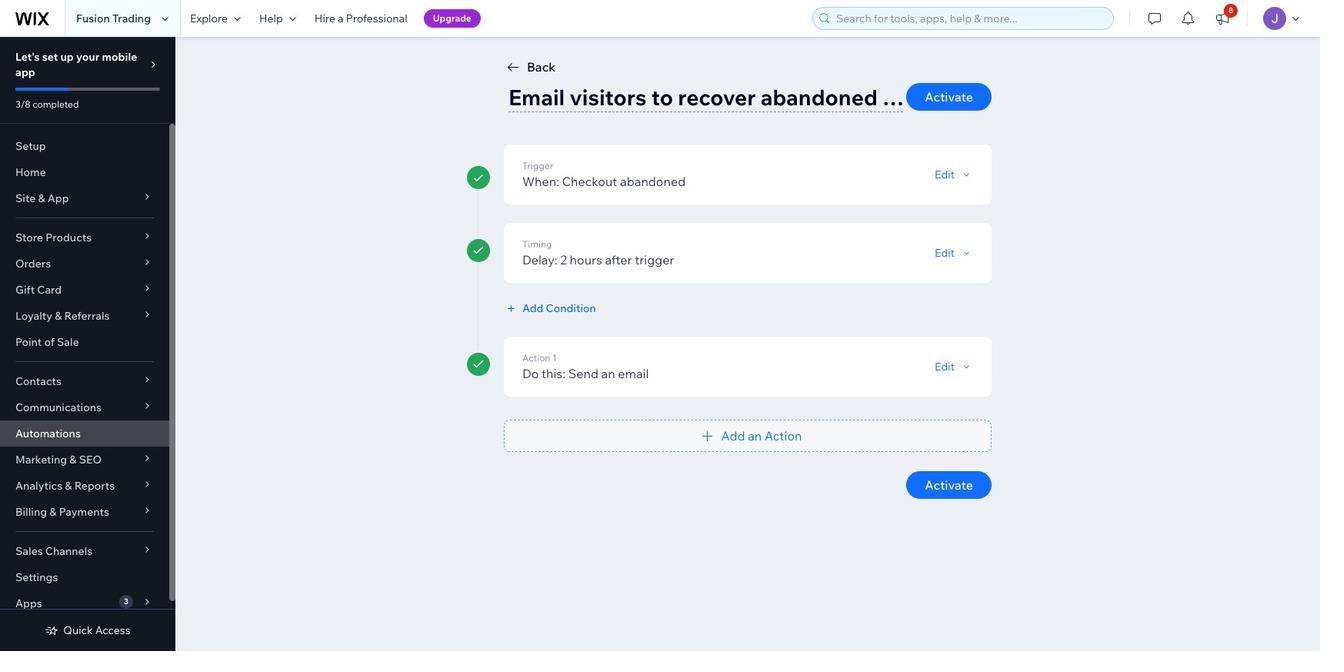 Task type: vqa. For each thing, say whether or not it's contained in the screenshot.
rightmost This
no



Task type: locate. For each thing, give the bounding box(es) containing it.
0 vertical spatial edit button
[[935, 168, 974, 182]]

add condition
[[523, 302, 596, 316]]

1 vertical spatial add
[[722, 429, 745, 444]]

0 horizontal spatial an
[[601, 366, 615, 382]]

1 vertical spatial action
[[765, 429, 802, 444]]

2 activate from the top
[[925, 478, 974, 493]]

8 button
[[1206, 0, 1240, 37]]

settings link
[[0, 565, 169, 591]]

activate for activate button related to back button
[[925, 89, 974, 105]]

0 vertical spatial activate button
[[907, 83, 992, 111]]

setup
[[15, 139, 46, 153]]

add an action button
[[504, 420, 992, 453]]

add an action
[[722, 429, 802, 444]]

recover
[[678, 84, 756, 111]]

1 vertical spatial edit
[[935, 246, 955, 260]]

& left reports
[[65, 479, 72, 493]]

activate button
[[907, 83, 992, 111], [907, 472, 992, 499]]

app
[[48, 192, 69, 205]]

activate
[[925, 89, 974, 105], [925, 478, 974, 493]]

point of sale link
[[0, 329, 169, 356]]

0 vertical spatial add
[[523, 302, 544, 316]]

timing
[[523, 239, 552, 250]]

store products
[[15, 231, 92, 245]]

1 vertical spatial abandoned
[[620, 174, 686, 189]]

add inside button
[[722, 429, 745, 444]]

& for site
[[38, 192, 45, 205]]

visitors
[[570, 84, 647, 111]]

& for marketing
[[70, 453, 77, 467]]

activate button for add an action button on the bottom of the page
[[907, 472, 992, 499]]

site & app
[[15, 192, 69, 205]]

edit
[[935, 168, 955, 182], [935, 246, 955, 260], [935, 360, 955, 374]]

setup link
[[0, 133, 169, 159]]

0 vertical spatial action
[[523, 352, 551, 364]]

8
[[1229, 5, 1234, 15]]

marketing & seo button
[[0, 447, 169, 473]]

2 edit button from the top
[[935, 246, 974, 260]]

3 edit button from the top
[[935, 360, 974, 374]]

edit button for trigger
[[935, 246, 974, 260]]

& for loyalty
[[55, 309, 62, 323]]

quick access
[[63, 624, 131, 638]]

store
[[15, 231, 43, 245]]

2 edit from the top
[[935, 246, 955, 260]]

sales channels button
[[0, 539, 169, 565]]

automations link
[[0, 421, 169, 447]]

& for billing
[[49, 506, 57, 519]]

0 horizontal spatial abandoned
[[620, 174, 686, 189]]

sale
[[57, 336, 79, 349]]

Search for tools, apps, help & more... field
[[832, 8, 1109, 29]]

billing
[[15, 506, 47, 519]]

hire
[[315, 12, 335, 25]]

upgrade
[[433, 12, 472, 24]]

& inside "popup button"
[[49, 506, 57, 519]]

analytics
[[15, 479, 62, 493]]

up
[[60, 50, 74, 64]]

trigger when: checkout abandoned
[[523, 160, 686, 189]]

1 horizontal spatial action
[[765, 429, 802, 444]]

trigger
[[523, 160, 554, 172]]

add
[[523, 302, 544, 316], [722, 429, 745, 444]]

0 horizontal spatial action
[[523, 352, 551, 364]]

add for add an action
[[722, 429, 745, 444]]

delay:
[[523, 252, 558, 268]]

checkout
[[562, 174, 618, 189]]

2 vertical spatial edit
[[935, 360, 955, 374]]

1 horizontal spatial abandoned
[[761, 84, 878, 111]]

email
[[509, 84, 565, 111]]

2 vertical spatial edit button
[[935, 360, 974, 374]]

0 vertical spatial an
[[601, 366, 615, 382]]

&
[[38, 192, 45, 205], [55, 309, 62, 323], [70, 453, 77, 467], [65, 479, 72, 493], [49, 506, 57, 519]]

1 edit button from the top
[[935, 168, 974, 182]]

& inside "dropdown button"
[[65, 479, 72, 493]]

fusion trading
[[76, 12, 151, 25]]

action
[[523, 352, 551, 364], [765, 429, 802, 444]]

marketing
[[15, 453, 67, 467]]

0 vertical spatial activate
[[925, 89, 974, 105]]

& left seo
[[70, 453, 77, 467]]

& inside popup button
[[55, 309, 62, 323]]

3/8 completed
[[15, 99, 79, 110]]

2 activate button from the top
[[907, 472, 992, 499]]

professional
[[346, 12, 408, 25]]

gift card button
[[0, 277, 169, 303]]

edit button
[[935, 168, 974, 182], [935, 246, 974, 260], [935, 360, 974, 374]]

1 horizontal spatial add
[[722, 429, 745, 444]]

1 activate button from the top
[[907, 83, 992, 111]]

app
[[15, 65, 35, 79]]

communications
[[15, 401, 102, 415]]

0 horizontal spatial add
[[523, 302, 544, 316]]

products
[[46, 231, 92, 245]]

an
[[601, 366, 615, 382], [748, 429, 762, 444]]

1 activate from the top
[[925, 89, 974, 105]]

abandoned
[[761, 84, 878, 111], [620, 174, 686, 189]]

back button
[[504, 58, 556, 76]]

abandoned inside trigger when: checkout abandoned
[[620, 174, 686, 189]]

1 horizontal spatial an
[[748, 429, 762, 444]]

channels
[[45, 545, 93, 559]]

hire a professional link
[[305, 0, 417, 37]]

help button
[[250, 0, 305, 37]]

1 vertical spatial activate button
[[907, 472, 992, 499]]

1 vertical spatial edit button
[[935, 246, 974, 260]]

sales
[[15, 545, 43, 559]]

1 vertical spatial activate
[[925, 478, 974, 493]]

& right site
[[38, 192, 45, 205]]

1 edit from the top
[[935, 168, 955, 182]]

carts
[[883, 84, 935, 111]]

& right 'loyalty' at the left of page
[[55, 309, 62, 323]]

reports
[[74, 479, 115, 493]]

1 vertical spatial an
[[748, 429, 762, 444]]

hire a professional
[[315, 12, 408, 25]]

a
[[338, 12, 344, 25]]

condition
[[546, 302, 596, 316]]

0 vertical spatial edit
[[935, 168, 955, 182]]

2
[[561, 252, 567, 268]]

contacts
[[15, 375, 62, 389]]

3 edit from the top
[[935, 360, 955, 374]]

point of sale
[[15, 336, 79, 349]]

action inside add an action button
[[765, 429, 802, 444]]

hours
[[570, 252, 603, 268]]

settings
[[15, 571, 58, 585]]

& for analytics
[[65, 479, 72, 493]]

orders
[[15, 257, 51, 271]]

& right billing
[[49, 506, 57, 519]]

let's set up your mobile app
[[15, 50, 137, 79]]

action inside action 1 do this: send an email
[[523, 352, 551, 364]]

trading
[[112, 12, 151, 25]]

help
[[259, 12, 283, 25]]



Task type: describe. For each thing, give the bounding box(es) containing it.
completed
[[33, 99, 79, 110]]

payments
[[59, 506, 109, 519]]

add condition button
[[504, 302, 596, 316]]

quick access button
[[45, 624, 131, 638]]

let's
[[15, 50, 40, 64]]

orders button
[[0, 251, 169, 277]]

mobile
[[102, 50, 137, 64]]

1
[[553, 352, 557, 364]]

upgrade button
[[424, 9, 481, 28]]

0 vertical spatial abandoned
[[761, 84, 878, 111]]

an inside action 1 do this: send an email
[[601, 366, 615, 382]]

activate button for back button
[[907, 83, 992, 111]]

action 1 do this: send an email
[[523, 352, 649, 382]]

timing delay: 2 hours after trigger
[[523, 239, 675, 268]]

back
[[527, 59, 556, 75]]

edit for trigger
[[935, 246, 955, 260]]

of
[[44, 336, 55, 349]]

email
[[618, 366, 649, 382]]

site
[[15, 192, 36, 205]]

point
[[15, 336, 42, 349]]

do
[[523, 366, 539, 382]]

when:
[[523, 174, 559, 189]]

an inside add an action button
[[748, 429, 762, 444]]

3/8
[[15, 99, 30, 110]]

set
[[42, 50, 58, 64]]

after
[[605, 252, 632, 268]]

fusion
[[76, 12, 110, 25]]

seo
[[79, 453, 102, 467]]

analytics & reports button
[[0, 473, 169, 499]]

your
[[76, 50, 99, 64]]

3
[[124, 597, 129, 607]]

apps
[[15, 597, 42, 611]]

contacts button
[[0, 369, 169, 395]]

loyalty & referrals button
[[0, 303, 169, 329]]

edit for an
[[935, 360, 955, 374]]

explore
[[190, 12, 228, 25]]

loyalty & referrals
[[15, 309, 110, 323]]

marketing & seo
[[15, 453, 102, 467]]

store products button
[[0, 225, 169, 251]]

communications button
[[0, 395, 169, 421]]

send
[[568, 366, 599, 382]]

card
[[37, 283, 62, 297]]

trigger
[[635, 252, 675, 268]]

referrals
[[64, 309, 110, 323]]

email visitors to recover abandoned carts
[[509, 84, 935, 111]]

loyalty
[[15, 309, 52, 323]]

activate for activate button related to add an action button on the bottom of the page
[[925, 478, 974, 493]]

gift card
[[15, 283, 62, 297]]

billing & payments button
[[0, 499, 169, 526]]

this:
[[542, 366, 566, 382]]

quick
[[63, 624, 93, 638]]

gift
[[15, 283, 35, 297]]

to
[[652, 84, 673, 111]]

add for add condition
[[523, 302, 544, 316]]

access
[[95, 624, 131, 638]]

home
[[15, 165, 46, 179]]

edit button for an
[[935, 360, 974, 374]]

billing & payments
[[15, 506, 109, 519]]

analytics & reports
[[15, 479, 115, 493]]

sidebar element
[[0, 37, 175, 652]]



